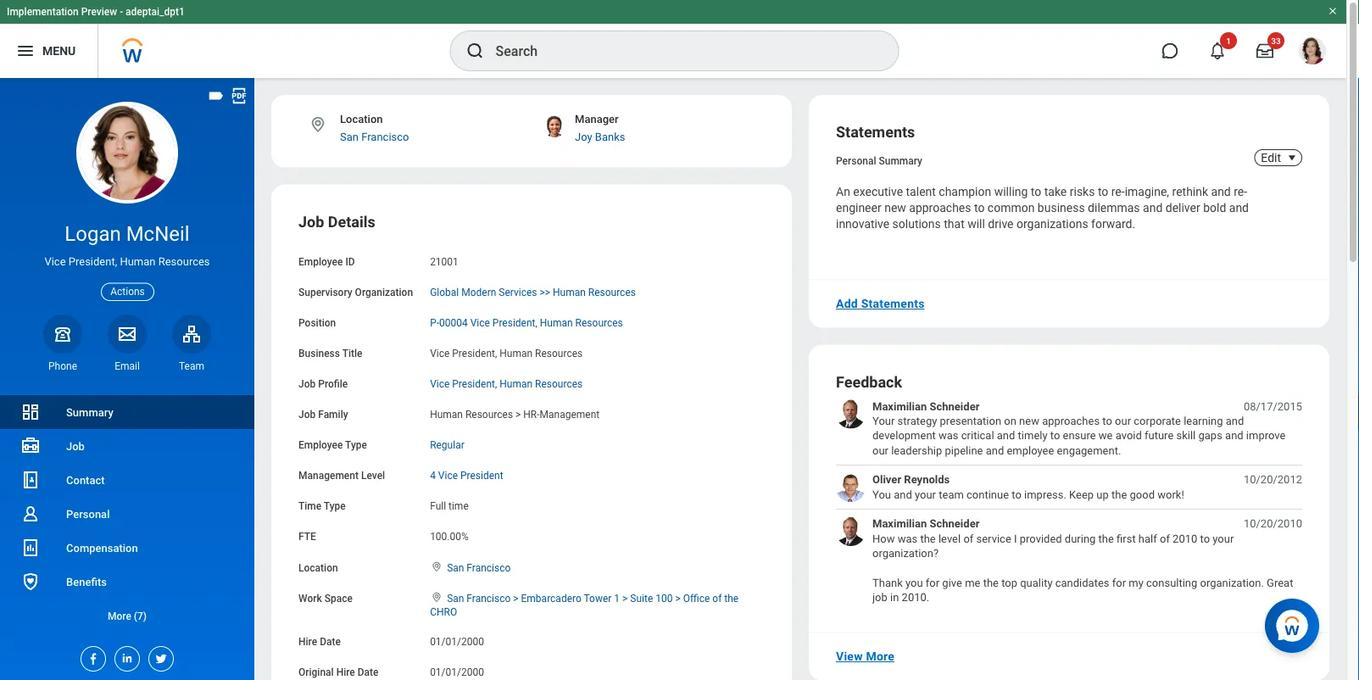 Task type: describe. For each thing, give the bounding box(es) containing it.
maximilian schneider for was
[[873, 517, 980, 530]]

implementation
[[7, 6, 79, 18]]

(7)
[[134, 610, 147, 622]]

benefits link
[[0, 565, 254, 599]]

your
[[873, 415, 895, 427]]

job image
[[20, 436, 41, 456]]

president
[[461, 470, 504, 482]]

original hire date element
[[430, 656, 484, 679]]

time
[[449, 501, 469, 512]]

reynolds
[[905, 473, 950, 486]]

21001
[[430, 256, 459, 268]]

type for time type
[[324, 501, 346, 512]]

space
[[325, 592, 353, 604]]

logan
[[65, 222, 121, 246]]

deliver
[[1166, 201, 1201, 215]]

p-00004 vice president, human resources
[[430, 317, 623, 329]]

location image inside job details group
[[430, 561, 444, 573]]

navigation pane region
[[0, 78, 254, 680]]

engineer
[[836, 201, 882, 215]]

skill
[[1177, 429, 1196, 442]]

list containing summary
[[0, 395, 254, 633]]

actions button
[[101, 283, 154, 301]]

adeptai_dpt1
[[126, 6, 185, 18]]

services
[[499, 286, 537, 298]]

and right bold
[[1230, 201, 1249, 215]]

actions
[[110, 286, 145, 298]]

0 horizontal spatial date
[[320, 636, 341, 648]]

0 vertical spatial location image
[[309, 115, 327, 134]]

engagement.
[[1057, 444, 1122, 457]]

future
[[1145, 429, 1174, 442]]

twitter image
[[149, 647, 168, 666]]

personal for personal summary
[[836, 155, 877, 167]]

contact image
[[20, 470, 41, 490]]

we
[[1099, 429, 1113, 442]]

vice president, human resources link
[[430, 375, 583, 390]]

the right me
[[984, 577, 999, 589]]

oliver
[[873, 473, 902, 486]]

more (7) button
[[0, 606, 254, 626]]

half
[[1139, 532, 1158, 545]]

business title element
[[430, 337, 583, 360]]

global modern services >> human resources
[[430, 286, 636, 298]]

compensation
[[66, 542, 138, 554]]

08/17/2015
[[1244, 400, 1303, 413]]

compensation link
[[0, 531, 254, 565]]

view printable version (pdf) image
[[230, 87, 249, 105]]

vice president, human resources for business title element
[[430, 348, 583, 359]]

business
[[1038, 201, 1085, 215]]

compensation image
[[20, 538, 41, 558]]

of inside "san francisco > embarcadero tower 1 > suite 100 > office of the chro"
[[713, 592, 722, 604]]

0 horizontal spatial our
[[873, 444, 889, 457]]

san francisco > embarcadero tower 1 > suite 100 > office of the chro link
[[430, 589, 739, 618]]

location for location
[[299, 562, 338, 574]]

approaches inside an executive talent champion willing to take risks to re-imagine, rethink and re- engineer new approaches to common business dilemmas and deliver bold and innovative solutions that will drive organizations forward.
[[910, 201, 972, 215]]

and up bold
[[1212, 185, 1231, 199]]

100.00%
[[430, 531, 469, 543]]

position
[[299, 317, 336, 329]]

employee's photo (maximilian schneider) image for your strategy presentation on new approaches to our corporate learning and development was critical and timely to ensure we avoid future skill gaps and improve our leadership pipeline and employee engagement.
[[836, 399, 866, 429]]

job profile
[[299, 378, 348, 390]]

email logan mcneil element
[[108, 360, 147, 373]]

2 for from the left
[[1113, 577, 1127, 589]]

me
[[965, 577, 981, 589]]

manager
[[575, 113, 619, 126]]

global
[[430, 286, 459, 298]]

1 button
[[1199, 32, 1238, 70]]

summary inside "link"
[[66, 406, 113, 419]]

view more button
[[830, 640, 902, 674]]

vice inside p-00004 vice president, human resources link
[[470, 317, 490, 329]]

fte
[[299, 531, 316, 543]]

during
[[1065, 532, 1096, 545]]

maximilian for strategy
[[873, 400, 927, 413]]

list containing maximilian schneider
[[836, 399, 1303, 605]]

president, inside vice president, human resources link
[[452, 378, 497, 390]]

great
[[1267, 577, 1294, 589]]

0 horizontal spatial san francisco link
[[340, 130, 409, 143]]

statements inside button
[[861, 297, 925, 311]]

give
[[943, 577, 963, 589]]

type for employee type
[[345, 439, 367, 451]]

consulting
[[1147, 577, 1198, 589]]

location san francisco
[[340, 113, 409, 143]]

san for san francisco
[[447, 562, 464, 574]]

the right up on the bottom
[[1112, 488, 1128, 501]]

suite
[[631, 592, 653, 604]]

-
[[120, 6, 123, 18]]

resources inside job family element
[[466, 409, 513, 421]]

contact link
[[0, 463, 254, 497]]

to left impress. at the right bottom of page
[[1012, 488, 1022, 501]]

and down "on" at the right bottom
[[997, 429, 1016, 442]]

edit
[[1262, 151, 1282, 165]]

my
[[1129, 577, 1144, 589]]

regular link
[[430, 436, 465, 451]]

francisco for san francisco > embarcadero tower 1 > suite 100 > office of the chro
[[467, 592, 511, 604]]

oliver reynolds
[[873, 473, 950, 486]]

2 re- from the left
[[1234, 185, 1248, 199]]

1 horizontal spatial hire
[[336, 666, 355, 678]]

president, inside p-00004 vice president, human resources link
[[493, 317, 538, 329]]

time
[[299, 501, 322, 512]]

justify image
[[15, 41, 36, 61]]

edit link
[[1262, 149, 1282, 166]]

president, inside navigation pane region
[[69, 255, 117, 268]]

1 horizontal spatial san francisco link
[[447, 558, 511, 574]]

talent
[[906, 185, 936, 199]]

management inside job family element
[[540, 409, 600, 421]]

manager joy banks
[[575, 113, 626, 143]]

work space
[[299, 592, 353, 604]]

francisco for san francisco
[[467, 562, 511, 574]]

01/01/2000 for original hire date
[[430, 666, 484, 678]]

approaches inside your strategy presentation on new approaches to our corporate learning and development was critical and timely to ensure we avoid future skill gaps and improve our leadership pipeline and employee engagement.
[[1043, 415, 1100, 427]]

personal image
[[20, 504, 41, 524]]

san for san francisco > embarcadero tower 1 > suite 100 > office of the chro
[[447, 592, 464, 604]]

was inside your strategy presentation on new approaches to our corporate learning and development was critical and timely to ensure we avoid future skill gaps and improve our leadership pipeline and employee engagement.
[[939, 429, 959, 442]]

Search Workday  search field
[[496, 32, 864, 70]]

and down imagine,
[[1143, 201, 1163, 215]]

san francisco
[[447, 562, 511, 574]]

employee id element
[[430, 246, 459, 269]]

add statements button
[[830, 287, 932, 321]]

learning
[[1184, 415, 1224, 427]]

4 vice president
[[430, 470, 504, 482]]

human resources > hr-management
[[430, 409, 600, 421]]

employee's photo (oliver reynolds) image
[[836, 472, 866, 502]]

1 inside "san francisco > embarcadero tower 1 > suite 100 > office of the chro"
[[614, 592, 620, 604]]

33
[[1272, 36, 1281, 46]]

top
[[1002, 577, 1018, 589]]

more inside more (7) dropdown button
[[108, 610, 131, 622]]

global modern services >> human resources link
[[430, 283, 636, 298]]

francisco inside 'location san francisco'
[[361, 130, 409, 143]]

gaps
[[1199, 429, 1223, 442]]

title
[[342, 348, 363, 359]]

4
[[430, 470, 436, 482]]

facebook image
[[81, 647, 100, 666]]

job for job family
[[299, 409, 316, 421]]

human inside business title element
[[500, 348, 533, 359]]

the left first
[[1099, 532, 1114, 545]]

search image
[[465, 41, 486, 61]]

an
[[836, 185, 851, 199]]

fte element
[[430, 521, 469, 544]]

0 horizontal spatial management
[[299, 470, 359, 482]]

in
[[891, 591, 899, 604]]

hr-
[[524, 409, 540, 421]]

vice inside business title element
[[430, 348, 450, 359]]

human inside navigation pane region
[[120, 255, 156, 268]]

to up "will"
[[975, 201, 985, 215]]

corporate
[[1134, 415, 1182, 427]]

quality
[[1021, 577, 1053, 589]]

location for location san francisco
[[340, 113, 383, 126]]

2 horizontal spatial of
[[1160, 532, 1170, 545]]

resources inside navigation pane region
[[158, 255, 210, 268]]

dilemmas
[[1088, 201, 1141, 215]]

10/20/2012
[[1244, 473, 1303, 486]]

provided
[[1020, 532, 1063, 545]]

vice inside 4 vice president link
[[438, 470, 458, 482]]



Task type: vqa. For each thing, say whether or not it's contained in the screenshot.


Task type: locate. For each thing, give the bounding box(es) containing it.
vice president, human resources up job family element
[[430, 378, 583, 390]]

to up dilemmas
[[1098, 185, 1109, 199]]

of right half
[[1160, 532, 1170, 545]]

1 vertical spatial date
[[358, 666, 379, 678]]

first
[[1117, 532, 1136, 545]]

1 maximilian from the top
[[873, 400, 927, 413]]

personal up an
[[836, 155, 877, 167]]

more inside view more button
[[866, 650, 895, 664]]

how
[[873, 532, 895, 545]]

1 vertical spatial location image
[[430, 561, 444, 573]]

willing
[[995, 185, 1028, 199]]

0 vertical spatial approaches
[[910, 201, 972, 215]]

summary up job link
[[66, 406, 113, 419]]

0 horizontal spatial location image
[[309, 115, 327, 134]]

mcneil
[[126, 222, 190, 246]]

team logan mcneil element
[[172, 360, 211, 373]]

0 vertical spatial 01/01/2000
[[430, 636, 484, 648]]

0 vertical spatial new
[[885, 201, 907, 215]]

1 horizontal spatial was
[[939, 429, 959, 442]]

vice down p- on the left top of page
[[430, 348, 450, 359]]

1 vertical spatial management
[[299, 470, 359, 482]]

full
[[430, 501, 446, 512]]

location image
[[309, 115, 327, 134], [430, 561, 444, 573]]

1 vertical spatial employee's photo (maximilian schneider) image
[[836, 517, 866, 546]]

statements right add on the top right
[[861, 297, 925, 311]]

statements
[[836, 123, 916, 141], [861, 297, 925, 311]]

our
[[1116, 415, 1132, 427], [873, 444, 889, 457]]

your right 2010 on the right
[[1213, 532, 1234, 545]]

maximilian schneider up strategy
[[873, 400, 980, 413]]

location image up location image
[[430, 561, 444, 573]]

0 horizontal spatial new
[[885, 201, 907, 215]]

job left family
[[299, 409, 316, 421]]

schneider up presentation
[[930, 400, 980, 413]]

0 horizontal spatial for
[[926, 577, 940, 589]]

job inside list
[[66, 440, 85, 453]]

2010
[[1173, 532, 1198, 545]]

menu
[[42, 44, 76, 58]]

and right the "gaps"
[[1226, 429, 1244, 442]]

1 vertical spatial type
[[324, 501, 346, 512]]

0 vertical spatial san francisco link
[[340, 130, 409, 143]]

re- right rethink
[[1234, 185, 1248, 199]]

0 horizontal spatial summary
[[66, 406, 113, 419]]

common
[[988, 201, 1035, 215]]

0 horizontal spatial re-
[[1112, 185, 1125, 199]]

1 vertical spatial more
[[866, 650, 895, 664]]

1 vertical spatial vice president, human resources
[[430, 348, 583, 359]]

view team image
[[182, 324, 202, 344]]

0 vertical spatial schneider
[[930, 400, 980, 413]]

for left 'my'
[[1113, 577, 1127, 589]]

date up original hire date
[[320, 636, 341, 648]]

1 vertical spatial schneider
[[930, 517, 980, 530]]

p-00004 vice president, human resources link
[[430, 314, 623, 329]]

1 maximilian schneider from the top
[[873, 400, 980, 413]]

forward.
[[1092, 217, 1136, 231]]

1 vertical spatial maximilian
[[873, 517, 927, 530]]

team
[[179, 360, 204, 372]]

phone button
[[43, 314, 82, 373]]

1 vertical spatial san francisco link
[[447, 558, 511, 574]]

management level
[[299, 470, 385, 482]]

2 maximilian schneider from the top
[[873, 517, 980, 530]]

for right you
[[926, 577, 940, 589]]

tower
[[584, 592, 612, 604]]

management
[[540, 409, 600, 421], [299, 470, 359, 482]]

tag image
[[207, 87, 226, 105]]

employee for employee type
[[299, 439, 343, 451]]

maximilian schneider up level
[[873, 517, 980, 530]]

0 vertical spatial maximilian
[[873, 400, 927, 413]]

1 vertical spatial maximilian schneider link
[[873, 517, 980, 531]]

employee type
[[299, 439, 367, 451]]

phone
[[48, 360, 77, 372]]

menu button
[[0, 24, 98, 78]]

1 horizontal spatial more
[[866, 650, 895, 664]]

maximilian schneider for strategy
[[873, 400, 980, 413]]

linkedin image
[[115, 647, 134, 665]]

1 vertical spatial personal
[[66, 508, 110, 520]]

> inside job family element
[[516, 409, 521, 421]]

2 vertical spatial francisco
[[467, 592, 511, 604]]

francisco inside "san francisco > embarcadero tower 1 > suite 100 > office of the chro"
[[467, 592, 511, 604]]

employee id
[[299, 256, 355, 268]]

your strategy presentation on new approaches to our corporate learning and development was critical and timely to ensure we avoid future skill gaps and improve our leadership pipeline and employee engagement.
[[873, 415, 1286, 457]]

list
[[0, 395, 254, 633], [836, 399, 1303, 605]]

type
[[345, 439, 367, 451], [324, 501, 346, 512]]

president, up business title element
[[493, 317, 538, 329]]

0 horizontal spatial approaches
[[910, 201, 972, 215]]

drive
[[989, 217, 1014, 231]]

location inside job details group
[[299, 562, 338, 574]]

1 horizontal spatial approaches
[[1043, 415, 1100, 427]]

vice right 4
[[438, 470, 458, 482]]

maximilian schneider link for strategy
[[873, 399, 980, 414]]

0 vertical spatial maximilian schneider
[[873, 400, 980, 413]]

level
[[361, 470, 385, 482]]

organizations
[[1017, 217, 1089, 231]]

vice inside navigation pane region
[[44, 255, 66, 268]]

hire right original
[[336, 666, 355, 678]]

resources inside business title element
[[535, 348, 583, 359]]

>>
[[540, 286, 551, 298]]

will
[[968, 217, 986, 231]]

0 horizontal spatial list
[[0, 395, 254, 633]]

0 vertical spatial management
[[540, 409, 600, 421]]

0 horizontal spatial 1
[[614, 592, 620, 604]]

phone image
[[51, 324, 75, 344]]

resources down vice president, human resources link
[[466, 409, 513, 421]]

president, down 00004
[[452, 348, 497, 359]]

employee's photo (maximilian schneider) image left how
[[836, 517, 866, 546]]

1 re- from the left
[[1112, 185, 1125, 199]]

0 vertical spatial francisco
[[361, 130, 409, 143]]

1 horizontal spatial re-
[[1234, 185, 1248, 199]]

job details group
[[299, 212, 765, 680]]

hire date element
[[430, 626, 484, 649]]

job family element
[[430, 399, 600, 422]]

schneider for presentation
[[930, 400, 980, 413]]

1 vertical spatial approaches
[[1043, 415, 1100, 427]]

contact
[[66, 474, 105, 486]]

00004
[[439, 317, 468, 329]]

joy banks link
[[575, 130, 626, 143]]

job for job profile
[[299, 378, 316, 390]]

embarcadero
[[521, 592, 582, 604]]

0 vertical spatial san
[[340, 130, 359, 143]]

1 vertical spatial 1
[[614, 592, 620, 604]]

resources up hr-
[[535, 378, 583, 390]]

type right time
[[324, 501, 346, 512]]

1 horizontal spatial your
[[1213, 532, 1234, 545]]

0 vertical spatial our
[[1116, 415, 1132, 427]]

vice president, human resources
[[44, 255, 210, 268], [430, 348, 583, 359], [430, 378, 583, 390]]

office
[[683, 592, 710, 604]]

2 employee from the top
[[299, 439, 343, 451]]

personal link
[[0, 497, 254, 531]]

new inside an executive talent champion willing to take risks to re-imagine, rethink and re- engineer new approaches to common business dilemmas and deliver bold and innovative solutions that will drive organizations forward.
[[885, 201, 907, 215]]

human down logan mcneil
[[120, 255, 156, 268]]

time type
[[299, 501, 346, 512]]

view
[[836, 650, 863, 664]]

employee's photo (maximilian schneider) image
[[836, 399, 866, 429], [836, 517, 866, 546]]

profile logan mcneil image
[[1299, 37, 1327, 68]]

business
[[299, 348, 340, 359]]

1 horizontal spatial new
[[1020, 415, 1040, 427]]

1 horizontal spatial management
[[540, 409, 600, 421]]

vice inside vice president, human resources link
[[430, 378, 450, 390]]

human inside vice president, human resources link
[[500, 378, 533, 390]]

approaches up that
[[910, 201, 972, 215]]

benefits
[[66, 576, 107, 588]]

employee's photo (maximilian schneider) image for how was the level of service i provided during the first half of 2010 to your organization? thank you for give me the top quality candidates for my consulting organization. great job in 2010.
[[836, 517, 866, 546]]

more right view
[[866, 650, 895, 664]]

1 horizontal spatial personal
[[836, 155, 877, 167]]

president, down logan
[[69, 255, 117, 268]]

and down critical
[[986, 444, 1005, 457]]

presentation
[[940, 415, 1002, 427]]

view more
[[836, 650, 895, 664]]

0 vertical spatial your
[[915, 488, 936, 501]]

approaches up ensure
[[1043, 415, 1100, 427]]

joy
[[575, 130, 593, 143]]

0 horizontal spatial of
[[713, 592, 722, 604]]

notifications large image
[[1210, 42, 1227, 59]]

0 vertical spatial summary
[[879, 155, 923, 167]]

0 vertical spatial vice president, human resources
[[44, 255, 210, 268]]

email
[[115, 360, 140, 372]]

2 employee's photo (maximilian schneider) image from the top
[[836, 517, 866, 546]]

team
[[939, 488, 964, 501]]

re- up dilemmas
[[1112, 185, 1125, 199]]

human up job family element
[[500, 378, 533, 390]]

0 vertical spatial date
[[320, 636, 341, 648]]

0 vertical spatial location
[[340, 113, 383, 126]]

maximilian for was
[[873, 517, 927, 530]]

vice right 00004
[[470, 317, 490, 329]]

0 vertical spatial 1
[[1227, 36, 1232, 46]]

employee for employee id
[[299, 256, 343, 268]]

01/01/2000 for hire date
[[430, 636, 484, 648]]

1 right tower
[[614, 592, 620, 604]]

schneider up level
[[930, 517, 980, 530]]

resources down p-00004 vice president, human resources
[[535, 348, 583, 359]]

supervisory organization
[[299, 286, 413, 298]]

1 vertical spatial new
[[1020, 415, 1040, 427]]

new up timely
[[1020, 415, 1040, 427]]

1 inside button
[[1227, 36, 1232, 46]]

work!
[[1158, 488, 1185, 501]]

0 vertical spatial type
[[345, 439, 367, 451]]

0 horizontal spatial more
[[108, 610, 131, 622]]

1 horizontal spatial list
[[836, 399, 1303, 605]]

personal summary element
[[836, 152, 923, 167]]

2 vertical spatial san
[[447, 592, 464, 604]]

family
[[318, 409, 348, 421]]

1 schneider from the top
[[930, 400, 980, 413]]

0 vertical spatial employee's photo (maximilian schneider) image
[[836, 399, 866, 429]]

imagine,
[[1125, 185, 1170, 199]]

the left level
[[921, 532, 936, 545]]

maximilian up how
[[873, 517, 927, 530]]

maximilian up your
[[873, 400, 927, 413]]

1 vertical spatial our
[[873, 444, 889, 457]]

1 vertical spatial 01/01/2000
[[430, 666, 484, 678]]

100
[[656, 592, 673, 604]]

of
[[964, 532, 974, 545], [1160, 532, 1170, 545], [713, 592, 722, 604]]

inbox large image
[[1257, 42, 1274, 59]]

human inside job family element
[[430, 409, 463, 421]]

0 horizontal spatial location
[[299, 562, 338, 574]]

0 vertical spatial maximilian schneider link
[[873, 399, 980, 414]]

email button
[[108, 314, 147, 373]]

organization
[[355, 286, 413, 298]]

and right the learning
[[1226, 415, 1245, 427]]

mail image
[[117, 324, 137, 344]]

to right timely
[[1051, 429, 1061, 442]]

job left profile
[[299, 378, 316, 390]]

menu banner
[[0, 0, 1347, 78]]

the right office
[[725, 592, 739, 604]]

1 vertical spatial francisco
[[467, 562, 511, 574]]

summary up talent
[[879, 155, 923, 167]]

1 horizontal spatial location image
[[430, 561, 444, 573]]

maximilian schneider link for was
[[873, 517, 980, 531]]

2 maximilian from the top
[[873, 517, 927, 530]]

hire date
[[299, 636, 341, 648]]

personal for personal
[[66, 508, 110, 520]]

0 vertical spatial statements
[[836, 123, 916, 141]]

0 vertical spatial hire
[[299, 636, 317, 648]]

01/01/2000 up original hire date "element"
[[430, 636, 484, 648]]

more left '(7)'
[[108, 610, 131, 622]]

> left the suite
[[623, 592, 628, 604]]

san francisco link
[[340, 130, 409, 143], [447, 558, 511, 574]]

our down development
[[873, 444, 889, 457]]

you
[[906, 577, 923, 589]]

location inside 'location san francisco'
[[340, 113, 383, 126]]

01/01/2000
[[430, 636, 484, 648], [430, 666, 484, 678]]

rethink
[[1173, 185, 1209, 199]]

1 horizontal spatial date
[[358, 666, 379, 678]]

management down vice president, human resources link
[[540, 409, 600, 421]]

personal inside list
[[66, 508, 110, 520]]

organization.
[[1201, 577, 1265, 589]]

p-
[[430, 317, 439, 329]]

job for job details
[[299, 213, 324, 231]]

type up 'management level'
[[345, 439, 367, 451]]

0 vertical spatial employee
[[299, 256, 343, 268]]

summary image
[[20, 402, 41, 422]]

job up contact
[[66, 440, 85, 453]]

1 vertical spatial san
[[447, 562, 464, 574]]

1 employee's photo (maximilian schneider) image from the top
[[836, 399, 866, 429]]

human right >>
[[553, 286, 586, 298]]

the inside "san francisco > embarcadero tower 1 > suite 100 > office of the chro"
[[725, 592, 739, 604]]

personal down contact
[[66, 508, 110, 520]]

vice president, human resources for vice president, human resources link
[[430, 378, 583, 390]]

1 01/01/2000 from the top
[[430, 636, 484, 648]]

vice president, human resources up vice president, human resources link
[[430, 348, 583, 359]]

your inside how was the level of service i provided during the first half of 2010 to your organization? thank you for give me the top quality candidates for my consulting organization. great job in 2010.
[[1213, 532, 1234, 545]]

to right 2010 on the right
[[1201, 532, 1210, 545]]

of right office
[[713, 592, 722, 604]]

caret down image
[[1283, 151, 1303, 165]]

was up 'organization?'
[[898, 532, 918, 545]]

benefits image
[[20, 572, 41, 592]]

candidates
[[1056, 577, 1110, 589]]

1 vertical spatial employee
[[299, 439, 343, 451]]

2 01/01/2000 from the top
[[430, 666, 484, 678]]

regular
[[430, 439, 465, 451]]

date right original
[[358, 666, 379, 678]]

profile
[[318, 378, 348, 390]]

personal
[[836, 155, 877, 167], [66, 508, 110, 520]]

president, down business title element
[[452, 378, 497, 390]]

1 vertical spatial statements
[[861, 297, 925, 311]]

1 horizontal spatial summary
[[879, 155, 923, 167]]

human inside 'global modern services >> human resources' link
[[553, 286, 586, 298]]

new inside your strategy presentation on new approaches to our corporate learning and development was critical and timely to ensure we avoid future skill gaps and improve our leadership pipeline and employee engagement.
[[1020, 415, 1040, 427]]

and down oliver reynolds link
[[894, 488, 913, 501]]

full time
[[430, 501, 469, 512]]

schneider for the
[[930, 517, 980, 530]]

feedback
[[836, 373, 903, 391]]

vice president, human resources down logan mcneil
[[44, 255, 210, 268]]

maximilian schneider link up strategy
[[873, 399, 980, 414]]

avoid
[[1116, 429, 1142, 442]]

> left hr-
[[516, 409, 521, 421]]

1 employee from the top
[[299, 256, 343, 268]]

vice down logan
[[44, 255, 66, 268]]

1 horizontal spatial location
[[340, 113, 383, 126]]

ensure
[[1063, 429, 1096, 442]]

hire up original
[[299, 636, 317, 648]]

0 horizontal spatial personal
[[66, 508, 110, 520]]

0 vertical spatial was
[[939, 429, 959, 442]]

more (7) button
[[0, 599, 254, 633]]

to inside how was the level of service i provided during the first half of 2010 to your organization? thank you for give me the top quality candidates for my consulting organization. great job in 2010.
[[1201, 532, 1210, 545]]

new down executive
[[885, 201, 907, 215]]

leadership
[[892, 444, 943, 457]]

human down >>
[[540, 317, 573, 329]]

> right "100"
[[676, 592, 681, 604]]

continue
[[967, 488, 1009, 501]]

resources right >>
[[588, 286, 636, 298]]

resources down mcneil
[[158, 255, 210, 268]]

champion
[[939, 185, 992, 199]]

more (7)
[[108, 610, 147, 622]]

vice up regular link
[[430, 378, 450, 390]]

2 vertical spatial vice president, human resources
[[430, 378, 583, 390]]

was up pipeline
[[939, 429, 959, 442]]

0 horizontal spatial hire
[[299, 636, 317, 648]]

was inside how was the level of service i provided during the first half of 2010 to your organization? thank you for give me the top quality candidates for my consulting organization. great job in 2010.
[[898, 532, 918, 545]]

add statements
[[836, 297, 925, 311]]

2 maximilian schneider link from the top
[[873, 517, 980, 531]]

1 vertical spatial maximilian schneider
[[873, 517, 980, 530]]

resources down the global modern services >> human resources
[[576, 317, 623, 329]]

summary link
[[0, 395, 254, 429]]

vice president, human resources inside navigation pane region
[[44, 255, 210, 268]]

location image
[[430, 592, 444, 603]]

human up regular link
[[430, 409, 463, 421]]

maximilian schneider link up level
[[873, 517, 980, 531]]

employee left id
[[299, 256, 343, 268]]

1 vertical spatial location
[[299, 562, 338, 574]]

2 schneider from the top
[[930, 517, 980, 530]]

0 horizontal spatial was
[[898, 532, 918, 545]]

implementation preview -   adeptai_dpt1
[[7, 6, 185, 18]]

1 vertical spatial summary
[[66, 406, 113, 419]]

pipeline
[[945, 444, 983, 457]]

1 horizontal spatial of
[[964, 532, 974, 545]]

location image left 'location san francisco'
[[309, 115, 327, 134]]

10/20/2010
[[1244, 517, 1303, 530]]

you
[[873, 488, 891, 501]]

employee's photo (maximilian schneider) image left your
[[836, 399, 866, 429]]

human inside p-00004 vice president, human resources link
[[540, 317, 573, 329]]

our up 'avoid'
[[1116, 415, 1132, 427]]

1 horizontal spatial for
[[1113, 577, 1127, 589]]

1 maximilian schneider link from the top
[[873, 399, 980, 414]]

management down employee type
[[299, 470, 359, 482]]

was
[[939, 429, 959, 442], [898, 532, 918, 545]]

job left details
[[299, 213, 324, 231]]

innovative
[[836, 217, 890, 231]]

0 horizontal spatial your
[[915, 488, 936, 501]]

job
[[873, 591, 888, 604]]

1 horizontal spatial 1
[[1227, 36, 1232, 46]]

san inside 'location san francisco'
[[340, 130, 359, 143]]

francisco
[[361, 130, 409, 143], [467, 562, 511, 574], [467, 592, 511, 604]]

1 vertical spatial hire
[[336, 666, 355, 678]]

critical
[[962, 429, 995, 442]]

job details button
[[299, 213, 376, 231]]

your down the reynolds
[[915, 488, 936, 501]]

1 vertical spatial was
[[898, 532, 918, 545]]

logan mcneil
[[65, 222, 190, 246]]

add
[[836, 297, 858, 311]]

to up the we
[[1103, 415, 1113, 427]]

to
[[1098, 185, 1109, 199], [975, 201, 985, 215], [1103, 415, 1113, 427], [1051, 429, 1061, 442], [1012, 488, 1022, 501], [1201, 532, 1210, 545]]

human up vice president, human resources link
[[500, 348, 533, 359]]

0 vertical spatial more
[[108, 610, 131, 622]]

1 right notifications large image
[[1227, 36, 1232, 46]]

full time element
[[430, 497, 469, 512]]

president, inside business title element
[[452, 348, 497, 359]]

1 vertical spatial your
[[1213, 532, 1234, 545]]

of right level
[[964, 532, 974, 545]]

1 for from the left
[[926, 577, 940, 589]]

san inside "san francisco > embarcadero tower 1 > suite 100 > office of the chro"
[[447, 592, 464, 604]]

statements up personal summary element
[[836, 123, 916, 141]]

0 vertical spatial personal
[[836, 155, 877, 167]]

close environment banner image
[[1328, 6, 1339, 16]]

1 horizontal spatial our
[[1116, 415, 1132, 427]]

> left embarcadero
[[513, 592, 519, 604]]

phone logan mcneil element
[[43, 360, 82, 373]]



